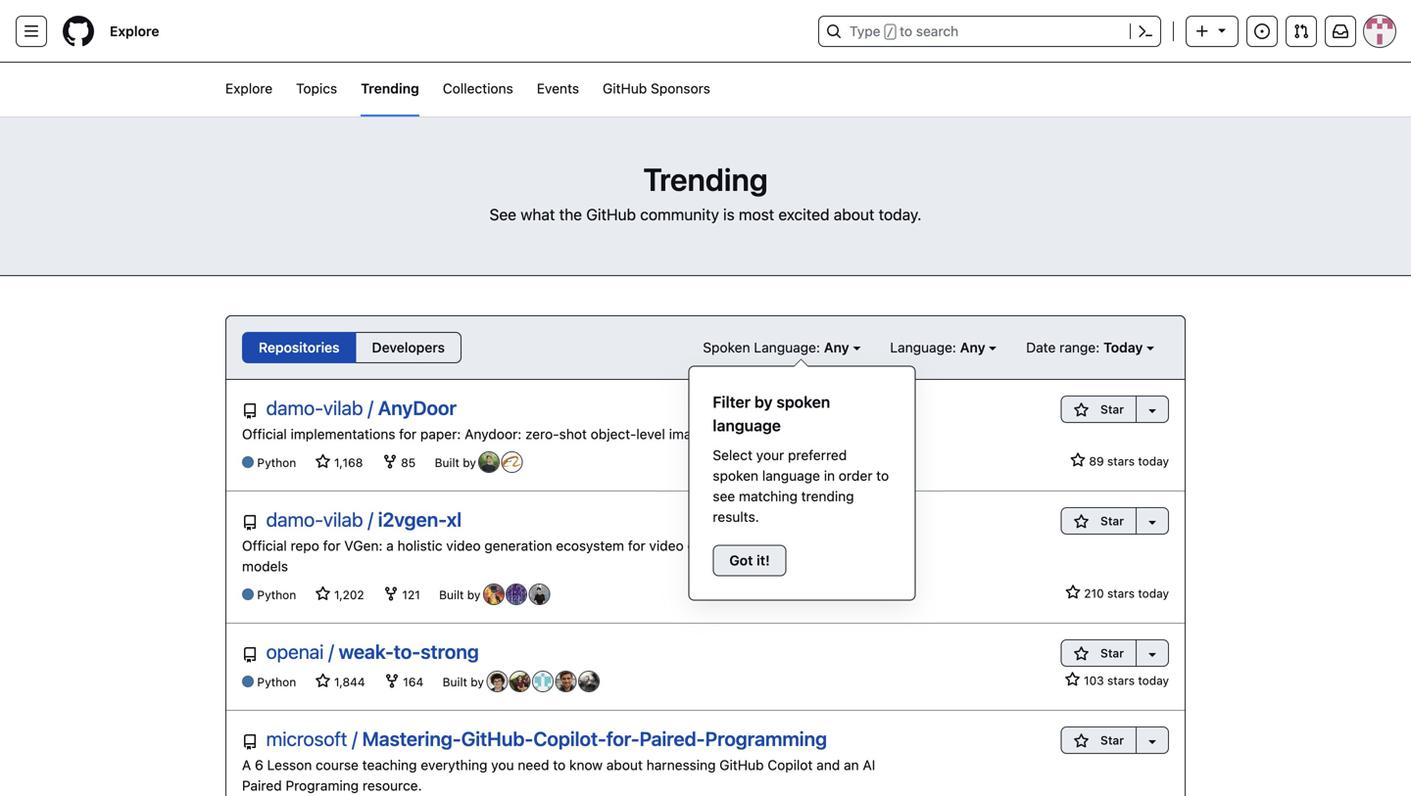 Task type: locate. For each thing, give the bounding box(es) containing it.
generation down results.
[[687, 538, 755, 554]]

built
[[435, 456, 460, 470], [439, 589, 464, 602], [443, 676, 467, 690]]

vilab up implementations
[[323, 396, 363, 419]]

1 horizontal spatial explore
[[225, 80, 273, 97]]

any left date
[[960, 340, 986, 356]]

github inside the a 6 lesson course teaching everything you need to know about harnessing github copilot and an ai paired programing resource.
[[720, 758, 764, 774]]

121
[[399, 589, 420, 602]]

add this repository to a list image for copilot-
[[1145, 734, 1160, 750]]

star down 103 stars today
[[1101, 734, 1124, 748]]

strong
[[421, 640, 479, 664]]

customization
[[711, 426, 800, 443]]

4 star from the top
[[1101, 734, 1124, 748]]

2 vertical spatial python
[[257, 676, 296, 690]]

about down for-
[[606, 758, 643, 774]]

1 damo- from the top
[[266, 396, 323, 419]]

trending right the topics
[[361, 80, 419, 97]]

2 language: from the left
[[890, 340, 956, 356]]

1 horizontal spatial for
[[399, 426, 417, 443]]

built by down paper:
[[435, 456, 480, 470]]

0 horizontal spatial any
[[824, 340, 849, 356]]

/ up vgen:
[[368, 508, 373, 531]]

generation
[[484, 538, 552, 554], [687, 538, 755, 554]]

2 official from the top
[[242, 538, 287, 554]]

github down programming
[[720, 758, 764, 774]]

1 video from the left
[[446, 538, 481, 554]]

damo- up implementations
[[266, 396, 323, 419]]

star image
[[1070, 453, 1086, 468], [315, 454, 331, 470], [1074, 515, 1090, 530], [1074, 647, 1090, 663], [1065, 672, 1081, 688]]

spoken down select
[[713, 468, 759, 484]]

@alibaba oss image
[[502, 453, 522, 472]]

4 repo image from the top
[[242, 735, 258, 751]]

0 vertical spatial about
[[834, 205, 875, 224]]

0 horizontal spatial generation
[[484, 538, 552, 554]]

events link
[[537, 63, 579, 117]]

today for damo-vilab / i2vgen-xl
[[1138, 587, 1169, 601]]

filter by spoken language
[[713, 393, 830, 435]]

stars for anydoor
[[1108, 455, 1135, 468]]

3 repo image from the top
[[242, 648, 258, 664]]

0 horizontal spatial spoken
[[713, 468, 759, 484]]

1 python from the top
[[257, 456, 296, 470]]

1 horizontal spatial trending
[[643, 161, 768, 198]]

star image down "repo"
[[315, 587, 331, 602]]

/ for mastering-
[[352, 728, 357, 751]]

damo- for damo-vilab / anydoor
[[266, 396, 323, 419]]

0 horizontal spatial about
[[606, 758, 643, 774]]

video left got
[[649, 538, 684, 554]]

anydoor
[[378, 396, 457, 419]]

damo-vilab / i2vgen-xl
[[266, 508, 462, 531]]

star image inside 1,168 link
[[315, 454, 331, 470]]

1,844 link
[[315, 674, 365, 692]]

harnessing
[[647, 758, 716, 774]]

star image inside 1,844 link
[[315, 674, 331, 690]]

0 vertical spatial today
[[1138, 455, 1169, 468]]

diffusion
[[833, 538, 888, 554]]

1 star button from the top
[[1061, 396, 1136, 423]]

holistic
[[398, 538, 443, 554]]

star image up 89
[[1074, 403, 1090, 418]]

language
[[713, 417, 781, 435], [762, 468, 820, 484]]

generation up @phi line image at the left bottom of page
[[484, 538, 552, 554]]

1 vertical spatial today
[[1138, 587, 1169, 601]]

stars right 103
[[1108, 674, 1135, 688]]

1 horizontal spatial generation
[[687, 538, 755, 554]]

star image left 89
[[1070, 453, 1086, 468]]

repo image up models
[[242, 516, 258, 531]]

add this repository to a list image down 89 stars today
[[1145, 515, 1160, 530]]

shot
[[559, 426, 587, 443]]

2 python from the top
[[257, 589, 296, 602]]

1 vilab from the top
[[323, 396, 363, 419]]

2 vertical spatial github
[[720, 758, 764, 774]]

2 vilab from the top
[[323, 508, 363, 531]]

a
[[242, 758, 251, 774]]

by left "@adrienle" icon
[[471, 676, 484, 690]]

built down strong
[[443, 676, 467, 690]]

openai
[[266, 640, 324, 664]]

type / to search
[[850, 23, 959, 39]]

1 today from the top
[[1138, 455, 1169, 468]]

star button up 89
[[1061, 396, 1136, 423]]

language inside select your preferred spoken language in order to see matching trending results.
[[762, 468, 820, 484]]

0 vertical spatial trending
[[361, 80, 419, 97]]

ecosystem
[[556, 538, 624, 554]]

sponsors
[[651, 80, 710, 97]]

built by for damo-vilab / anydoor
[[435, 456, 480, 470]]

0 vertical spatial built
[[435, 456, 460, 470]]

@phi line image
[[507, 585, 526, 605]]

1 horizontal spatial spoken
[[777, 393, 830, 412]]

1 vertical spatial fork image
[[384, 674, 400, 690]]

2 add this repository to a list image from the top
[[1145, 515, 1160, 530]]

filter
[[713, 393, 751, 412]]

1 vertical spatial language
[[762, 468, 820, 484]]

2 star from the top
[[1101, 515, 1124, 528]]

and
[[817, 758, 840, 774]]

103 stars today
[[1081, 674, 1169, 688]]

3 star button from the top
[[1061, 640, 1136, 667]]

built by down strong
[[443, 676, 487, 690]]

2 fork image from the top
[[384, 674, 400, 690]]

official left implementations
[[242, 426, 287, 443]]

/ up 1,844 link
[[329, 640, 334, 664]]

star down 89 stars today
[[1101, 515, 1124, 528]]

star button for strong
[[1061, 640, 1136, 667]]

to left "search"
[[900, 23, 913, 39]]

is
[[723, 205, 735, 224]]

2 horizontal spatial to
[[900, 23, 913, 39]]

star image for 210 stars today
[[1065, 585, 1081, 601]]

repositories
[[259, 340, 340, 356]]

2 vertical spatial today
[[1138, 674, 1169, 688]]

vilab
[[323, 396, 363, 419], [323, 508, 363, 531]]

repo image left openai
[[242, 648, 258, 664]]

stars
[[1108, 455, 1135, 468], [1108, 587, 1135, 601], [1108, 674, 1135, 688]]

damo-vilab / anydoor
[[266, 396, 457, 419]]

spoken up preferred
[[777, 393, 830, 412]]

zero-
[[525, 426, 559, 443]]

stars right 210
[[1108, 587, 1135, 601]]

python for damo-vilab / anydoor
[[257, 456, 296, 470]]

add this repository to a list image
[[1145, 403, 1160, 418], [1145, 515, 1160, 530], [1145, 647, 1160, 663], [1145, 734, 1160, 750]]

most
[[739, 205, 774, 224]]

0 horizontal spatial explore
[[110, 23, 159, 39]]

official up models
[[242, 538, 287, 554]]

damo- up "repo"
[[266, 508, 323, 531]]

@steven swzhang image
[[484, 585, 504, 605]]

github inside 'trending see what the github community is most excited about today.'
[[586, 205, 636, 224]]

to right need
[[553, 758, 566, 774]]

a
[[386, 538, 394, 554]]

1 stars from the top
[[1108, 455, 1135, 468]]

1 add this repository to a list image from the top
[[1145, 403, 1160, 418]]

0 vertical spatial spoken
[[777, 393, 830, 412]]

0 horizontal spatial for
[[323, 538, 341, 554]]

1 horizontal spatial to
[[876, 468, 889, 484]]

plus image
[[1195, 24, 1210, 39]]

to right order
[[876, 468, 889, 484]]

date range: today
[[1026, 340, 1147, 356]]

2 stars from the top
[[1108, 587, 1135, 601]]

built right the "121"
[[439, 589, 464, 602]]

star image down openai
[[315, 674, 331, 690]]

by for 85
[[463, 456, 476, 470]]

any up filter by spoken language on the right of the page
[[824, 340, 849, 356]]

fork image inside 121 link
[[383, 587, 399, 602]]

1 vertical spatial built by
[[439, 589, 484, 602]]

0 vertical spatial official
[[242, 426, 287, 443]]

2 video from the left
[[649, 538, 684, 554]]

1 vertical spatial vilab
[[323, 508, 363, 531]]

official
[[242, 426, 287, 443], [242, 538, 287, 554]]

by left "@xavierchen34" icon
[[463, 456, 476, 470]]

official implementations for paper: anydoor: zero-shot object-level image customization
[[242, 426, 800, 443]]

1 vertical spatial damo-
[[266, 508, 323, 531]]

0 horizontal spatial to
[[553, 758, 566, 774]]

1 vertical spatial official
[[242, 538, 287, 554]]

1 vertical spatial stars
[[1108, 587, 1135, 601]]

repo image for microsoft / mastering-github-copilot-for-paired-programming
[[242, 735, 258, 751]]

star up 89 stars today
[[1101, 403, 1124, 417]]

repo image up a
[[242, 735, 258, 751]]

1 horizontal spatial video
[[649, 538, 684, 554]]

star up 103 stars today
[[1101, 647, 1124, 661]]

3 add this repository to a list image from the top
[[1145, 647, 1160, 663]]

0 vertical spatial damo-
[[266, 396, 323, 419]]

copilot
[[768, 758, 813, 774]]

stars for i2vgen-xl
[[1108, 587, 1135, 601]]

0 horizontal spatial trending
[[361, 80, 419, 97]]

official repo for vgen: a holistic video generation ecosystem for video generation building on diffusion models
[[242, 538, 888, 575]]

video down xl
[[446, 538, 481, 554]]

@xavierchen34 image
[[480, 453, 499, 472]]

explore right homepage icon on the top left of the page
[[110, 23, 159, 39]]

vilab up vgen:
[[323, 508, 363, 531]]

to-
[[394, 640, 421, 664]]

1 vertical spatial trending
[[643, 161, 768, 198]]

language down "filter"
[[713, 417, 781, 435]]

explore link left topics link
[[225, 63, 273, 117]]

triangle down image
[[1214, 22, 1230, 38]]

today right 103
[[1138, 674, 1169, 688]]

vilab for anydoor
[[323, 396, 363, 419]]

fork image
[[383, 587, 399, 602], [384, 674, 400, 690]]

1 vertical spatial spoken
[[713, 468, 759, 484]]

1,202 link
[[315, 587, 364, 604]]

any
[[824, 340, 849, 356], [960, 340, 986, 356]]

star button for copilot-
[[1061, 727, 1136, 755]]

/ right type
[[887, 25, 894, 39]]

add this repository to a list image up 103 stars today
[[1145, 647, 1160, 663]]

fork image
[[382, 454, 398, 470]]

language inside filter by spoken language
[[713, 417, 781, 435]]

4 star button from the top
[[1061, 727, 1136, 755]]

date
[[1026, 340, 1056, 356]]

language down your
[[762, 468, 820, 484]]

0 horizontal spatial video
[[446, 538, 481, 554]]

1 horizontal spatial about
[[834, 205, 875, 224]]

164 link
[[384, 674, 424, 692]]

microsoft / mastering-github-copilot-for-paired-programming
[[266, 728, 827, 751]]

3 today from the top
[[1138, 674, 1169, 688]]

0 vertical spatial stars
[[1108, 455, 1135, 468]]

4 add this repository to a list image from the top
[[1145, 734, 1160, 750]]

star image down implementations
[[315, 454, 331, 470]]

official inside official repo for vgen: a holistic video generation ecosystem for video generation building on diffusion models
[[242, 538, 287, 554]]

1,844
[[331, 676, 365, 690]]

fork image right 1,202
[[383, 587, 399, 602]]

built by right the "121"
[[439, 589, 484, 602]]

star button up 103
[[1061, 640, 1136, 667]]

1 horizontal spatial any
[[960, 340, 986, 356]]

add this repository to a list image up 89 stars today
[[1145, 403, 1160, 418]]

1 vertical spatial to
[[876, 468, 889, 484]]

2 today from the top
[[1138, 587, 1169, 601]]

2 horizontal spatial for
[[628, 538, 646, 554]]

/ inside type / to search
[[887, 25, 894, 39]]

add this repository to a list image down 103 stars today
[[1145, 734, 1160, 750]]

star image
[[1074, 403, 1090, 418], [1065, 585, 1081, 601], [315, 587, 331, 602], [315, 674, 331, 690], [1074, 734, 1090, 750]]

github left sponsors
[[603, 80, 647, 97]]

official for damo-vilab / i2vgen-xl
[[242, 538, 287, 554]]

built down paper:
[[435, 456, 460, 470]]

today right 210
[[1138, 587, 1169, 601]]

star
[[1101, 403, 1124, 417], [1101, 515, 1124, 528], [1101, 647, 1124, 661], [1101, 734, 1124, 748]]

for right "repo"
[[323, 538, 341, 554]]

fork image inside 164 link
[[384, 674, 400, 690]]

by left "@steven swzhang" image
[[467, 589, 481, 602]]

openai / weak-to-strong
[[266, 640, 479, 664]]

ai
[[863, 758, 876, 774]]

github right the
[[586, 205, 636, 224]]

python down models
[[257, 589, 296, 602]]

for for i2vgen-xl
[[323, 538, 341, 554]]

by right "filter"
[[755, 393, 773, 412]]

python left 1,168 link
[[257, 456, 296, 470]]

programing
[[286, 778, 359, 794]]

results.
[[713, 509, 759, 525]]

2 damo- from the top
[[266, 508, 323, 531]]

built by
[[435, 456, 480, 470], [439, 589, 484, 602], [443, 676, 487, 690]]

@eltociear image
[[579, 672, 599, 692]]

3 star from the top
[[1101, 647, 1124, 661]]

repo image for damo-vilab / anydoor
[[242, 404, 258, 419]]

repo image down repositories link
[[242, 404, 258, 419]]

trending up is
[[643, 161, 768, 198]]

excited
[[779, 205, 830, 224]]

vgen:
[[344, 538, 383, 554]]

explore left the topics
[[225, 80, 273, 97]]

star image inside 1,202 link
[[315, 587, 331, 602]]

0 vertical spatial explore
[[110, 23, 159, 39]]

1 vertical spatial built
[[439, 589, 464, 602]]

2 vertical spatial stars
[[1108, 674, 1135, 688]]

range:
[[1060, 340, 1100, 356]]

python down openai
[[257, 676, 296, 690]]

today right 89
[[1138, 455, 1169, 468]]

star image up 103
[[1074, 647, 1090, 663]]

@wuthefwasthat image
[[510, 672, 530, 692]]

notifications image
[[1333, 24, 1349, 39]]

star image for 1,844
[[315, 674, 331, 690]]

0 vertical spatial python
[[257, 456, 296, 470]]

3 stars from the top
[[1108, 674, 1135, 688]]

fork image down to-
[[384, 674, 400, 690]]

1 vertical spatial python
[[257, 589, 296, 602]]

repo image
[[242, 404, 258, 419], [242, 516, 258, 531], [242, 648, 258, 664], [242, 735, 258, 751]]

0 vertical spatial language
[[713, 417, 781, 435]]

stars right 89
[[1108, 455, 1135, 468]]

2 vertical spatial to
[[553, 758, 566, 774]]

1 vertical spatial about
[[606, 758, 643, 774]]

trending
[[361, 80, 419, 97], [643, 161, 768, 198]]

github-
[[461, 728, 533, 751]]

star button down 89
[[1061, 508, 1136, 535]]

1 vertical spatial github
[[586, 205, 636, 224]]

1 repo image from the top
[[242, 404, 258, 419]]

add this repository to a list image for strong
[[1145, 647, 1160, 663]]

1 official from the top
[[242, 426, 287, 443]]

collections link
[[443, 63, 513, 117]]

explore link
[[102, 16, 167, 47], [225, 63, 273, 117]]

star image left 103
[[1065, 672, 1081, 688]]

for down anydoor
[[399, 426, 417, 443]]

the
[[559, 205, 582, 224]]

repo image for damo-vilab / i2vgen-xl
[[242, 516, 258, 531]]

1 fork image from the top
[[383, 587, 399, 602]]

damo- for damo-vilab / i2vgen-xl
[[266, 508, 323, 531]]

about left the today. at the top
[[834, 205, 875, 224]]

repo
[[291, 538, 319, 554]]

0 vertical spatial vilab
[[323, 396, 363, 419]]

repositories link
[[242, 332, 356, 364]]

/ up course
[[352, 728, 357, 751]]

star image for 1,168
[[315, 454, 331, 470]]

0 vertical spatial fork image
[[383, 587, 399, 602]]

star image down 89
[[1074, 515, 1090, 530]]

star button down 103
[[1061, 727, 1136, 755]]

select your preferred spoken language in order to see matching trending results.
[[713, 447, 889, 525]]

0 vertical spatial built by
[[435, 456, 480, 470]]

know
[[569, 758, 603, 774]]

2 generation from the left
[[687, 538, 755, 554]]

to inside the a 6 lesson course teaching everything you need to know about harnessing github copilot and an ai paired programing resource.
[[553, 758, 566, 774]]

explore link right homepage icon on the top left of the page
[[102, 16, 167, 47]]

models
[[242, 559, 288, 575]]

89
[[1089, 455, 1104, 468]]

microsoft
[[266, 728, 347, 751]]

topics
[[296, 80, 337, 97]]

spoken
[[777, 393, 830, 412], [713, 468, 759, 484]]

spoken language: any
[[703, 340, 853, 356]]

0 horizontal spatial explore link
[[102, 16, 167, 47]]

matching
[[739, 489, 798, 505]]

0 horizontal spatial language:
[[754, 340, 820, 356]]

0 vertical spatial github
[[603, 80, 647, 97]]

command palette image
[[1138, 24, 1154, 39]]

star image left 210
[[1065, 585, 1081, 601]]

2 vertical spatial built by
[[443, 676, 487, 690]]

select
[[713, 447, 753, 464]]

1 vertical spatial explore link
[[225, 63, 273, 117]]

/ for to
[[887, 25, 894, 39]]

built for i2vgen-
[[439, 589, 464, 602]]

trending inside 'trending see what the github community is most excited about today.'
[[643, 161, 768, 198]]

2 star button from the top
[[1061, 508, 1136, 535]]

paper:
[[420, 426, 461, 443]]

your
[[756, 447, 784, 464]]

2 repo image from the top
[[242, 516, 258, 531]]

@srivhash image
[[533, 672, 553, 692]]

for right ecosystem
[[628, 538, 646, 554]]

built for anydoor
[[435, 456, 460, 470]]

@adrienle image
[[487, 672, 507, 692]]

1 horizontal spatial language:
[[890, 340, 956, 356]]



Task type: describe. For each thing, give the bounding box(es) containing it.
85 link
[[382, 454, 416, 472]]

implementations
[[291, 426, 395, 443]]

lesson
[[267, 758, 312, 774]]

repo image for openai / weak-to-strong
[[242, 648, 258, 664]]

star image for 103 stars today
[[1065, 672, 1081, 688]]

fork image for 121
[[383, 587, 399, 602]]

@ewouth image
[[556, 672, 576, 692]]

github sponsors link
[[603, 63, 710, 117]]

spoken inside filter by spoken language
[[777, 393, 830, 412]]

121 link
[[383, 587, 420, 604]]

i2vgen-
[[378, 508, 447, 531]]

to inside select your preferred spoken language in order to see matching trending results.
[[876, 468, 889, 484]]

on
[[813, 538, 829, 554]]

trending link
[[361, 63, 419, 117]]

today
[[1104, 340, 1143, 356]]

star button for xl
[[1061, 508, 1136, 535]]

0 vertical spatial to
[[900, 23, 913, 39]]

search
[[916, 23, 959, 39]]

what
[[521, 205, 555, 224]]

about inside the a 6 lesson course teaching everything you need to know about harnessing github copilot and an ai paired programing resource.
[[606, 758, 643, 774]]

by for 164
[[471, 676, 484, 690]]

today for damo-vilab / anydoor
[[1138, 455, 1169, 468]]

spoken
[[703, 340, 750, 356]]

preferred
[[788, 447, 847, 464]]

python for damo-vilab / i2vgen-xl
[[257, 589, 296, 602]]

github sponsors
[[603, 80, 710, 97]]

1 vertical spatial explore
[[225, 80, 273, 97]]

89 stars today
[[1086, 455, 1169, 468]]

topics link
[[296, 63, 337, 117]]

star image for 89 stars today
[[1070, 453, 1086, 468]]

paired-
[[640, 728, 705, 751]]

weak-
[[339, 640, 394, 664]]

1 generation from the left
[[484, 538, 552, 554]]

1 language: from the left
[[754, 340, 820, 356]]

official for damo-vilab / anydoor
[[242, 426, 287, 443]]

1,202
[[331, 589, 364, 602]]

see
[[713, 489, 735, 505]]

xl
[[447, 508, 462, 531]]

programming
[[705, 728, 827, 751]]

1,168
[[331, 456, 363, 470]]

an
[[844, 758, 859, 774]]

star for strong
[[1101, 647, 1124, 661]]

trending
[[801, 489, 854, 505]]

1,168 link
[[315, 454, 363, 472]]

trending for trending
[[361, 80, 419, 97]]

2 vertical spatial built
[[443, 676, 467, 690]]

3 python from the top
[[257, 676, 296, 690]]

by inside filter by spoken language
[[755, 393, 773, 412]]

everything
[[421, 758, 488, 774]]

2 any from the left
[[960, 340, 986, 356]]

trending see what the github community is most excited about today.
[[490, 161, 922, 224]]

1 horizontal spatial explore link
[[225, 63, 273, 117]]

1 any from the left
[[824, 340, 849, 356]]

collections
[[443, 80, 513, 97]]

community
[[640, 205, 719, 224]]

got it!
[[730, 553, 770, 569]]

homepage image
[[63, 16, 94, 47]]

got
[[730, 553, 753, 569]]

star image down 103
[[1074, 734, 1090, 750]]

star image for 1,202
[[315, 587, 331, 602]]

103
[[1084, 674, 1104, 688]]

anydoor:
[[465, 426, 522, 443]]

course
[[316, 758, 359, 774]]

164
[[400, 676, 424, 690]]

/ for weak-
[[329, 640, 334, 664]]

210
[[1084, 587, 1104, 601]]

building
[[759, 538, 809, 554]]

paired
[[242, 778, 282, 794]]

need
[[518, 758, 549, 774]]

fork image for 164
[[384, 674, 400, 690]]

you
[[491, 758, 514, 774]]

about inside 'trending see what the github community is most excited about today.'
[[834, 205, 875, 224]]

issue opened image
[[1255, 24, 1270, 39]]

vilab for i2vgen-xl
[[323, 508, 363, 531]]

@jacobyuan7 image
[[530, 585, 549, 605]]

210 stars today
[[1081, 587, 1169, 601]]

copilot-
[[533, 728, 606, 751]]

by for 121
[[467, 589, 481, 602]]

spoken inside select your preferred spoken language in order to see matching trending results.
[[713, 468, 759, 484]]

/ up implementations
[[368, 396, 373, 419]]

developers
[[372, 340, 445, 356]]

git pull request image
[[1294, 24, 1309, 39]]

star for copilot-
[[1101, 734, 1124, 748]]

for-
[[606, 728, 640, 751]]

in
[[824, 468, 835, 484]]

object-
[[591, 426, 636, 443]]

see
[[490, 205, 517, 224]]

for for anydoor
[[399, 426, 417, 443]]

add this repository to a list image for xl
[[1145, 515, 1160, 530]]

it!
[[757, 553, 770, 569]]

star for xl
[[1101, 515, 1124, 528]]

order
[[839, 468, 873, 484]]

today.
[[879, 205, 922, 224]]

1 star from the top
[[1101, 403, 1124, 417]]

trending element
[[242, 332, 462, 364]]

resource.
[[363, 778, 422, 794]]

type
[[850, 23, 881, 39]]

got it! button
[[713, 545, 787, 577]]

trending for trending see what the github community is most excited about today.
[[643, 161, 768, 198]]

built by for damo-vilab / i2vgen-xl
[[439, 589, 484, 602]]

85
[[398, 456, 416, 470]]

events
[[537, 80, 579, 97]]

0 vertical spatial explore link
[[102, 16, 167, 47]]



Task type: vqa. For each thing, say whether or not it's contained in the screenshot.
table ICON
no



